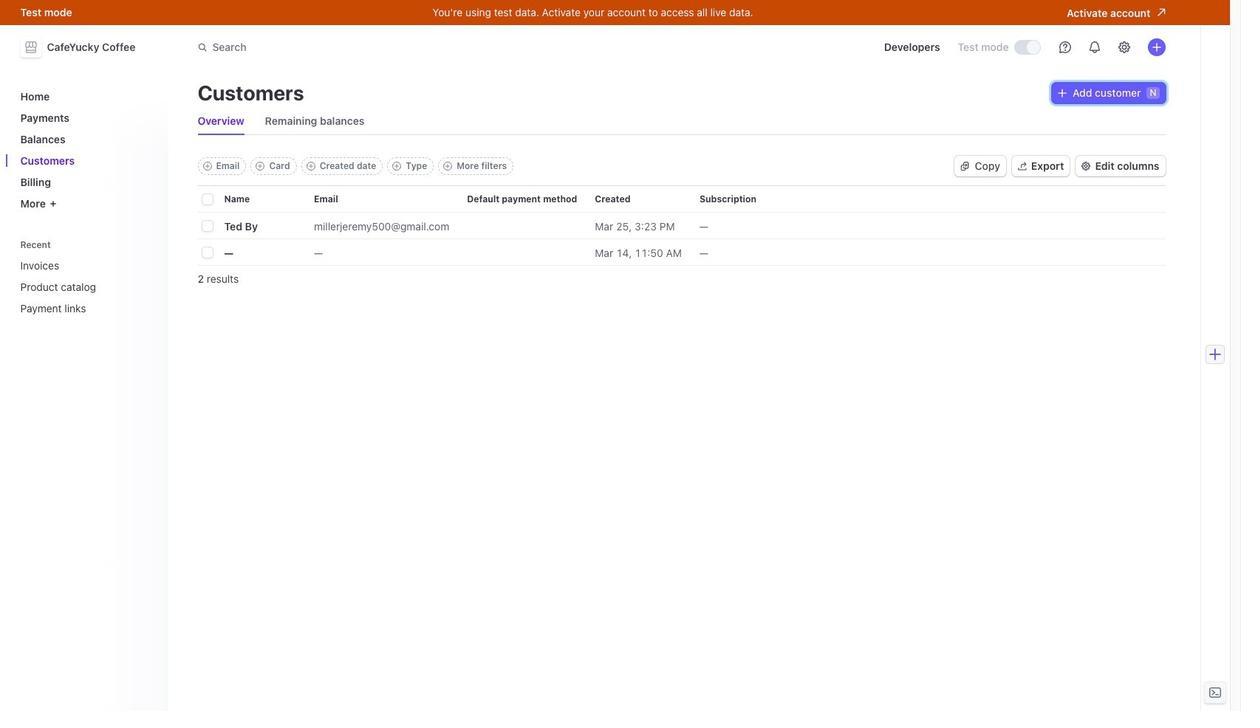 Task type: vqa. For each thing, say whether or not it's contained in the screenshot.
Pinned element
no



Task type: describe. For each thing, give the bounding box(es) containing it.
Select All checkbox
[[202, 194, 213, 205]]

add type image
[[393, 162, 402, 171]]

core navigation links element
[[14, 84, 159, 216]]

clear history image
[[145, 241, 153, 249]]

2 recent element from the top
[[14, 254, 159, 321]]

add card image
[[256, 162, 265, 171]]

add email image
[[203, 162, 212, 171]]

2 select item checkbox from the top
[[202, 248, 213, 258]]



Task type: locate. For each thing, give the bounding box(es) containing it.
1 recent element from the top
[[14, 235, 159, 321]]

notifications image
[[1089, 41, 1101, 53]]

0 vertical spatial select item checkbox
[[202, 221, 213, 231]]

Select item checkbox
[[202, 221, 213, 231], [202, 248, 213, 258]]

help image
[[1060, 41, 1071, 53]]

add more filters image
[[444, 162, 453, 171]]

toolbar
[[198, 157, 514, 175]]

Search text field
[[189, 34, 606, 61]]

Test mode checkbox
[[1015, 41, 1040, 54]]

1 select item checkbox from the top
[[202, 221, 213, 231]]

svg image
[[961, 162, 970, 171]]

recent element
[[14, 235, 159, 321], [14, 254, 159, 321]]

tab list
[[198, 108, 1166, 135]]

svg image
[[1059, 89, 1067, 98]]

settings image
[[1119, 41, 1131, 53]]

None search field
[[189, 34, 606, 61]]

1 vertical spatial select item checkbox
[[202, 248, 213, 258]]

add created date image
[[306, 162, 315, 171]]



